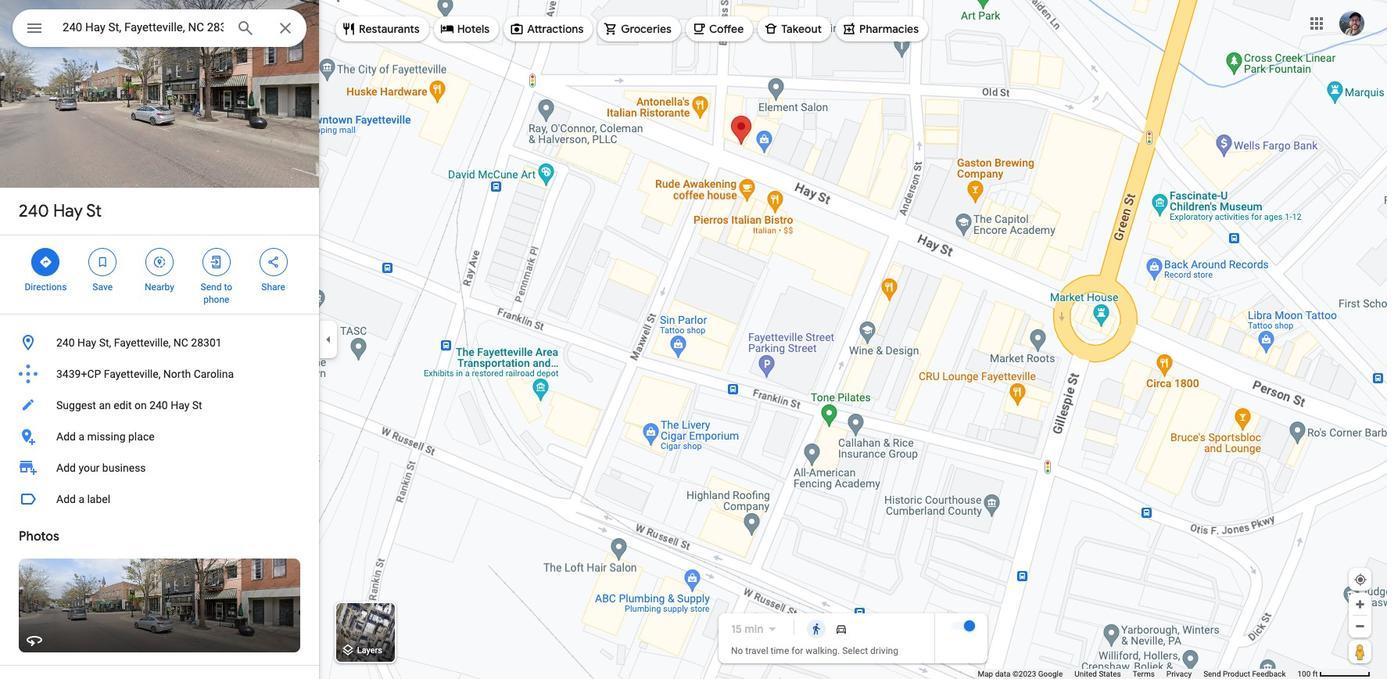 Task type: locate. For each thing, give the bounding box(es) containing it.
0 vertical spatial add
[[56, 430, 76, 443]]

1 none radio from the left
[[804, 620, 830, 638]]


[[153, 253, 167, 271]]

fayetteville, up suggest an edit on 240 hay st
[[104, 368, 161, 380]]

2 vertical spatial 240
[[150, 399, 168, 412]]

1 horizontal spatial 240
[[56, 336, 75, 349]]

add
[[56, 430, 76, 443], [56, 462, 76, 474], [56, 493, 76, 505]]

coffee
[[710, 22, 744, 36]]

1 horizontal spatial st
[[192, 399, 202, 412]]

driving
[[871, 645, 899, 656]]

2 a from the top
[[79, 493, 85, 505]]

100
[[1298, 670, 1311, 678]]

0 vertical spatial hay
[[53, 200, 83, 222]]

1 horizontal spatial send
[[1204, 670, 1222, 678]]

hay
[[53, 200, 83, 222], [77, 336, 96, 349], [171, 399, 190, 412]]

footer containing map data ©2023 google
[[978, 669, 1298, 679]]

0 vertical spatial 240
[[19, 200, 49, 222]]

add your business link
[[0, 452, 319, 484]]

driving image
[[836, 623, 848, 635]]

for
[[792, 645, 804, 656]]

suggest an edit on 240 hay st
[[56, 399, 202, 412]]

show your location image
[[1354, 573, 1368, 587]]

north
[[163, 368, 191, 380]]

3 add from the top
[[56, 493, 76, 505]]

Turn off travel time tool checkbox
[[952, 620, 976, 631]]

240 Hay St, Fayetteville, NC 28301 field
[[13, 9, 307, 47]]

share
[[262, 282, 285, 293]]

hotels button
[[434, 10, 499, 48]]

15 min button
[[732, 620, 783, 638]]

0 horizontal spatial 240
[[19, 200, 49, 222]]

business
[[102, 462, 146, 474]]

1 a from the top
[[79, 430, 85, 443]]

hotels
[[457, 22, 490, 36]]

st,
[[99, 336, 111, 349]]

a for label
[[79, 493, 85, 505]]

united states button
[[1075, 669, 1122, 679]]

add left the label
[[56, 493, 76, 505]]

 search field
[[13, 9, 307, 50]]

fayetteville,
[[114, 336, 171, 349], [104, 368, 161, 380]]

 button
[[13, 9, 56, 50]]

map data ©2023 google
[[978, 670, 1063, 678]]


[[266, 253, 281, 271]]

240 up 
[[19, 200, 49, 222]]

zoom in image
[[1355, 599, 1367, 610]]

attractions button
[[504, 10, 593, 48]]

fayetteville, up 3439+cp fayetteville, north carolina
[[114, 336, 171, 349]]

none radio right walking image
[[830, 620, 855, 638]]

on
[[135, 399, 147, 412]]

0 vertical spatial send
[[201, 282, 222, 293]]

©2023
[[1013, 670, 1037, 678]]

travel
[[746, 645, 769, 656]]

send
[[201, 282, 222, 293], [1204, 670, 1222, 678]]

none radio driving
[[830, 620, 855, 638]]

add for add your business
[[56, 462, 76, 474]]

2 vertical spatial add
[[56, 493, 76, 505]]

data
[[996, 670, 1011, 678]]

a for missing
[[79, 430, 85, 443]]

240
[[19, 200, 49, 222], [56, 336, 75, 349], [150, 399, 168, 412]]

0 horizontal spatial st
[[86, 200, 102, 222]]

add a label button
[[0, 484, 319, 515]]

footer
[[978, 669, 1298, 679]]

terms
[[1133, 670, 1155, 678]]

1 add from the top
[[56, 430, 76, 443]]

groceries button
[[598, 10, 681, 48]]

1 vertical spatial add
[[56, 462, 76, 474]]

240 up '3439+cp' at the left of the page
[[56, 336, 75, 349]]

send left product in the right of the page
[[1204, 670, 1222, 678]]

add a missing place button
[[0, 421, 319, 452]]

phone
[[204, 294, 230, 305]]

st inside button
[[192, 399, 202, 412]]

send inside button
[[1204, 670, 1222, 678]]

send inside send to phone
[[201, 282, 222, 293]]

None field
[[63, 18, 224, 37]]

send up phone
[[201, 282, 222, 293]]

2 add from the top
[[56, 462, 76, 474]]

2 none radio from the left
[[830, 620, 855, 638]]

carolina
[[194, 368, 234, 380]]

0 vertical spatial a
[[79, 430, 85, 443]]

add a missing place
[[56, 430, 155, 443]]

a left missing
[[79, 430, 85, 443]]

your
[[79, 462, 100, 474]]

walking image
[[811, 623, 823, 635]]

states
[[1100, 670, 1122, 678]]

time
[[771, 645, 790, 656]]

2 vertical spatial hay
[[171, 399, 190, 412]]

1 vertical spatial a
[[79, 493, 85, 505]]

missing
[[87, 430, 126, 443]]

pharmacies button
[[836, 10, 929, 48]]

1 vertical spatial 240
[[56, 336, 75, 349]]

send to phone
[[201, 282, 232, 305]]

add left your
[[56, 462, 76, 474]]

pharmacies
[[860, 22, 919, 36]]

send product feedback button
[[1204, 669, 1287, 679]]

directions
[[25, 282, 67, 293]]

st up  at the top of the page
[[86, 200, 102, 222]]

terms button
[[1133, 669, 1155, 679]]

st down carolina
[[192, 399, 202, 412]]

st
[[86, 200, 102, 222], [192, 399, 202, 412]]

a
[[79, 430, 85, 443], [79, 493, 85, 505]]

1 vertical spatial hay
[[77, 336, 96, 349]]

1 vertical spatial st
[[192, 399, 202, 412]]

takeout
[[782, 22, 822, 36]]

map
[[978, 670, 994, 678]]

0 horizontal spatial send
[[201, 282, 222, 293]]

no
[[732, 645, 744, 656]]

1 vertical spatial send
[[1204, 670, 1222, 678]]

add down suggest
[[56, 430, 76, 443]]

240 for 240 hay st, fayetteville, nc 28301
[[56, 336, 75, 349]]

a left the label
[[79, 493, 85, 505]]

an
[[99, 399, 111, 412]]

add your business
[[56, 462, 146, 474]]

240 right on on the left
[[150, 399, 168, 412]]

none radio up no travel time for walking. select driving
[[804, 620, 830, 638]]

None radio
[[804, 620, 830, 638], [830, 620, 855, 638]]



Task type: vqa. For each thing, say whether or not it's contained in the screenshot.


Task type: describe. For each thing, give the bounding box(es) containing it.
takeout button
[[758, 10, 832, 48]]

nc
[[174, 336, 188, 349]]

send product feedback
[[1204, 670, 1287, 678]]

2 horizontal spatial 240
[[150, 399, 168, 412]]

show street view coverage image
[[1350, 640, 1372, 663]]

restaurants
[[359, 22, 420, 36]]

0 vertical spatial st
[[86, 200, 102, 222]]

actions for 240 hay st region
[[0, 235, 319, 314]]

100 ft button
[[1298, 670, 1371, 678]]

ft
[[1313, 670, 1319, 678]]

suggest
[[56, 399, 96, 412]]

privacy
[[1167, 670, 1192, 678]]

restaurants button
[[336, 10, 429, 48]]


[[39, 253, 53, 271]]

add for add a label
[[56, 493, 76, 505]]

240 hay st, fayetteville, nc 28301
[[56, 336, 222, 349]]

united states
[[1075, 670, 1122, 678]]

add for add a missing place
[[56, 430, 76, 443]]

select
[[843, 645, 869, 656]]

label
[[87, 493, 110, 505]]

suggest an edit on 240 hay st button
[[0, 390, 319, 421]]

15
[[732, 622, 742, 636]]

hay for st,
[[77, 336, 96, 349]]

240 hay st, fayetteville, nc 28301 button
[[0, 327, 319, 358]]

privacy button
[[1167, 669, 1192, 679]]

coffee button
[[686, 10, 754, 48]]

0 vertical spatial fayetteville,
[[114, 336, 171, 349]]

15 min
[[732, 622, 764, 636]]

send for send product feedback
[[1204, 670, 1222, 678]]

feedback
[[1253, 670, 1287, 678]]

photos
[[19, 529, 59, 545]]

240 hay st main content
[[0, 0, 319, 679]]

edit
[[114, 399, 132, 412]]

100 ft
[[1298, 670, 1319, 678]]

google maps element
[[0, 0, 1388, 679]]

28301
[[191, 336, 222, 349]]

collapse side panel image
[[320, 331, 337, 348]]

turn off travel time tool image
[[965, 620, 976, 631]]

none radio walking
[[804, 620, 830, 638]]

google
[[1039, 670, 1063, 678]]


[[25, 17, 44, 39]]

1 vertical spatial fayetteville,
[[104, 368, 161, 380]]

3439+cp
[[56, 368, 101, 380]]

hay for st
[[53, 200, 83, 222]]

product
[[1224, 670, 1251, 678]]

zoom out image
[[1355, 620, 1367, 632]]

3439+cp fayetteville, north carolina
[[56, 368, 234, 380]]

min
[[745, 622, 764, 636]]

attractions
[[527, 22, 584, 36]]

no travel time for walking. select driving
[[732, 645, 899, 656]]

save
[[93, 282, 113, 293]]

240 hay st
[[19, 200, 102, 222]]

footer inside "google maps" 'element'
[[978, 669, 1298, 679]]

place
[[128, 430, 155, 443]]

google account: cj baylor  
(christian.baylor@adept.ai) image
[[1340, 11, 1365, 36]]

none field inside 240 hay st, fayetteville, nc 28301 field
[[63, 18, 224, 37]]

add a label
[[56, 493, 110, 505]]

to
[[224, 282, 232, 293]]


[[210, 253, 224, 271]]


[[96, 253, 110, 271]]

groceries
[[621, 22, 672, 36]]

3439+cp fayetteville, north carolina button
[[0, 358, 319, 390]]

layers
[[357, 646, 383, 656]]

walking.
[[806, 645, 840, 656]]

united
[[1075, 670, 1098, 678]]

send for send to phone
[[201, 282, 222, 293]]

240 for 240 hay st
[[19, 200, 49, 222]]

nearby
[[145, 282, 174, 293]]



